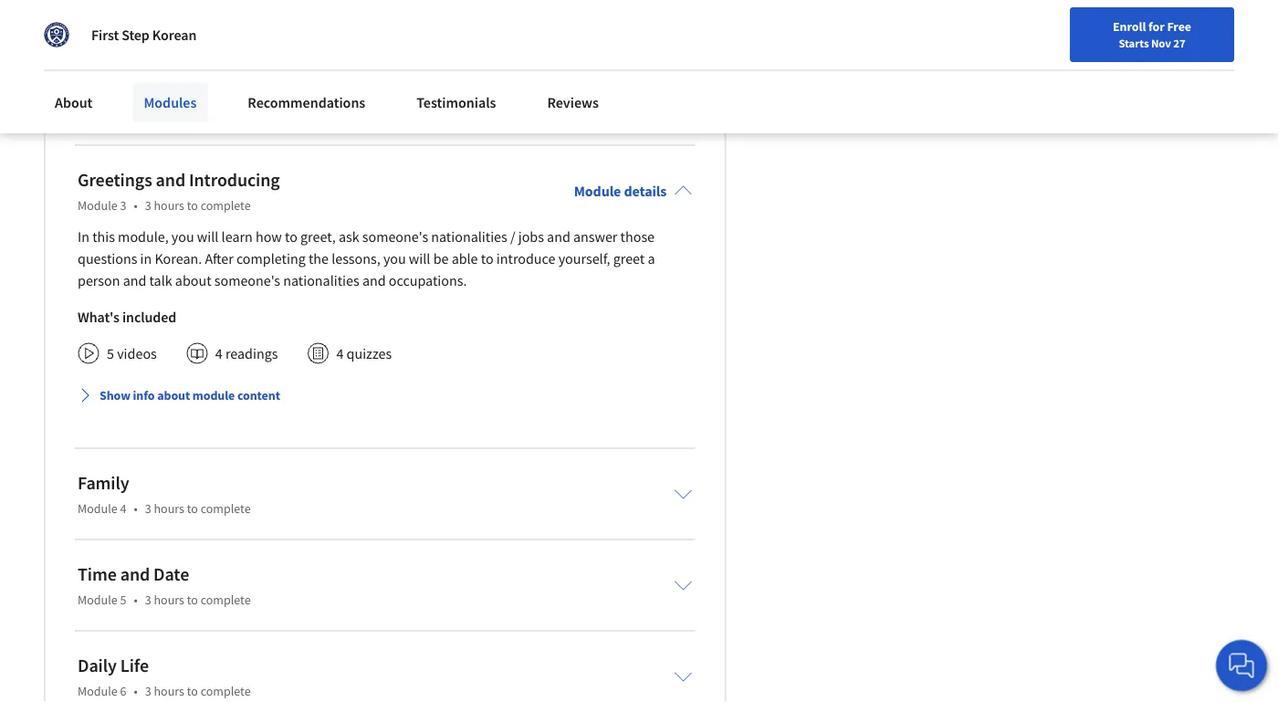 Task type: describe. For each thing, give the bounding box(es) containing it.
answer
[[574, 228, 618, 246]]

yonsei university image
[[44, 22, 69, 47]]

2
[[156, 12, 163, 30]]

hours inside the daily life module 6 • 3 hours to complete
[[154, 683, 184, 700]]

27
[[1174, 36, 1186, 50]]

korean.
[[155, 250, 202, 268]]

3 inside time and date module 5 • 3 hours to complete
[[145, 592, 151, 609]]

for
[[1149, 18, 1165, 35]]

4 quizzes
[[337, 345, 392, 363]]

1 horizontal spatial someone's
[[362, 228, 428, 246]]

show info about module content
[[100, 388, 280, 404]]

testimonials link
[[406, 82, 507, 122]]

to inside greetings and introducing module 3 • 3 hours to complete
[[187, 198, 198, 214]]

coursera image
[[22, 15, 138, 44]]

date
[[154, 563, 189, 586]]

life
[[120, 655, 149, 678]]

• inside time and date module 5 • 3 hours to complete
[[134, 592, 138, 609]]

greetings
[[78, 169, 152, 192]]

30
[[182, 85, 196, 103]]

jobs
[[519, 228, 544, 246]]

info
[[133, 388, 155, 404]]

enroll for free starts nov 27
[[1114, 18, 1192, 50]]

after
[[205, 250, 234, 268]]

1 vertical spatial someone's
[[214, 271, 280, 290]]

free
[[1168, 18, 1192, 35]]

quiz for 2
[[125, 12, 153, 30]]

info about module content element
[[70, 372, 693, 423]]

in this module, you will learn how to greet, ask someone's nationalities / jobs and answer those questions in korean. after completing the lessons, you will be able to introduce yourself, greet a person and talk about someone's nationalities and occupations.
[[78, 228, 655, 290]]

nov
[[1152, 36, 1172, 50]]

introduce
[[497, 250, 556, 268]]

6
[[120, 683, 126, 700]]

able
[[452, 250, 478, 268]]

and inside greetings and introducing module 3 • 3 hours to complete
[[156, 169, 186, 192]]

about
[[55, 93, 93, 111]]

1 vertical spatial will
[[409, 250, 431, 268]]

daily
[[78, 655, 117, 678]]

and inside time and date module 5 • 3 hours to complete
[[120, 563, 150, 586]]

recommendations
[[248, 93, 366, 111]]

complete inside greetings and introducing module 3 • 3 hours to complete
[[201, 198, 251, 214]]

yourself,
[[559, 250, 611, 268]]

person
[[78, 271, 120, 290]]

module details
[[574, 182, 667, 200]]

show
[[100, 388, 131, 404]]

enroll
[[1114, 18, 1147, 35]]

4 inside the family module 4 • 3 hours to complete
[[120, 501, 126, 517]]

4 left readings
[[215, 345, 223, 363]]

• inside the daily life module 6 • 3 hours to complete
[[134, 683, 138, 700]]

about link
[[44, 82, 104, 122]]

recommendations link
[[237, 82, 377, 122]]

graded for graded quiz 4 • 30 minutes
[[78, 85, 122, 103]]

time
[[78, 563, 117, 586]]

• inside greetings and introducing module 3 • 3 hours to complete
[[134, 198, 138, 214]]

the
[[309, 250, 329, 268]]

• inside the family module 4 • 3 hours to complete
[[134, 501, 138, 517]]

module inside greetings and introducing module 3 • 3 hours to complete
[[78, 198, 118, 214]]

modules
[[144, 93, 197, 111]]

0 vertical spatial will
[[197, 228, 219, 246]]

5 videos
[[107, 345, 157, 363]]

to inside the daily life module 6 • 3 hours to complete
[[187, 683, 198, 700]]

ask
[[339, 228, 360, 246]]

hours inside the family module 4 • 3 hours to complete
[[154, 501, 184, 517]]

quizzes
[[347, 345, 392, 363]]

in
[[78, 228, 89, 246]]

modules link
[[133, 82, 208, 122]]

complete inside the family module 4 • 3 hours to complete
[[201, 501, 251, 517]]

a
[[648, 250, 655, 268]]

be
[[434, 250, 449, 268]]

hours inside greetings and introducing module 3 • 3 hours to complete
[[154, 198, 184, 214]]

reviews
[[548, 93, 599, 111]]

0 vertical spatial 5
[[107, 345, 114, 363]]

questions
[[78, 250, 137, 268]]



Task type: vqa. For each thing, say whether or not it's contained in the screenshot.
Guided at the left of the page
no



Task type: locate. For each thing, give the bounding box(es) containing it.
5 left videos
[[107, 345, 114, 363]]

module down greetings
[[78, 198, 118, 214]]

1 vertical spatial about
[[157, 388, 190, 404]]

and right greetings
[[156, 169, 186, 192]]

what's included
[[78, 308, 176, 326]]

4
[[156, 85, 163, 103], [215, 345, 223, 363], [337, 345, 344, 363], [120, 501, 126, 517]]

to up date
[[187, 501, 198, 517]]

graded down first
[[78, 85, 122, 103]]

• right 6
[[134, 683, 138, 700]]

module down family
[[78, 501, 118, 517]]

graded quiz 4 • 30 minutes
[[78, 85, 249, 103]]

to
[[187, 198, 198, 214], [285, 228, 298, 246], [481, 250, 494, 268], [187, 501, 198, 517], [187, 592, 198, 609], [187, 683, 198, 700]]

module up answer
[[574, 182, 621, 200]]

and down "lessons,"
[[363, 271, 386, 290]]

you
[[172, 228, 194, 246], [384, 250, 406, 268]]

about inside show info about module content dropdown button
[[157, 388, 190, 404]]

and down in at the top of page
[[123, 271, 146, 290]]

greet
[[614, 250, 645, 268]]

starts
[[1119, 36, 1150, 50]]

introducing
[[189, 169, 280, 192]]

to inside time and date module 5 • 3 hours to complete
[[187, 592, 198, 609]]

graded right yonsei university icon
[[78, 12, 122, 30]]

how
[[256, 228, 282, 246]]

5 inside time and date module 5 • 3 hours to complete
[[120, 592, 126, 609]]

in
[[140, 250, 152, 268]]

5
[[107, 345, 114, 363], [120, 592, 126, 609]]

/
[[511, 228, 516, 246]]

3 complete from the top
[[201, 592, 251, 609]]

4 left quizzes
[[337, 345, 344, 363]]

about
[[175, 271, 212, 290], [157, 388, 190, 404]]

included
[[122, 308, 176, 326]]

module down time at the bottom of the page
[[78, 592, 118, 609]]

minutes
[[199, 85, 249, 103]]

0 vertical spatial graded
[[78, 12, 122, 30]]

4 left 30
[[156, 85, 163, 103]]

complete inside the daily life module 6 • 3 hours to complete
[[201, 683, 251, 700]]

3 hours from the top
[[154, 592, 184, 609]]

readings
[[226, 345, 278, 363]]

•
[[170, 85, 175, 103], [134, 198, 138, 214], [134, 501, 138, 517], [134, 592, 138, 609], [134, 683, 138, 700]]

module inside time and date module 5 • 3 hours to complete
[[78, 592, 118, 609]]

hours inside time and date module 5 • 3 hours to complete
[[154, 592, 184, 609]]

3 inside the family module 4 • 3 hours to complete
[[145, 501, 151, 517]]

someone's down 'completing' at the left top of page
[[214, 271, 280, 290]]

greetings and introducing module 3 • 3 hours to complete
[[78, 169, 280, 214]]

1 vertical spatial 5
[[120, 592, 126, 609]]

complete
[[201, 198, 251, 214], [201, 501, 251, 517], [201, 592, 251, 609], [201, 683, 251, 700]]

to inside the family module 4 • 3 hours to complete
[[187, 501, 198, 517]]

0 horizontal spatial someone's
[[214, 271, 280, 290]]

this
[[92, 228, 115, 246]]

to right able
[[481, 250, 494, 268]]

first step korean
[[91, 26, 197, 44]]

will up after
[[197, 228, 219, 246]]

• left 30
[[170, 85, 175, 103]]

about down the korean.
[[175, 271, 212, 290]]

hours
[[154, 198, 184, 214], [154, 501, 184, 517], [154, 592, 184, 609], [154, 683, 184, 700]]

show info about module content button
[[70, 379, 288, 412]]

reviews link
[[537, 82, 610, 122]]

what's
[[78, 308, 120, 326]]

4 complete from the top
[[201, 683, 251, 700]]

step
[[122, 26, 150, 44]]

lessons,
[[332, 250, 381, 268]]

1 complete from the top
[[201, 198, 251, 214]]

time and date module 5 • 3 hours to complete
[[78, 563, 251, 609]]

1 vertical spatial nationalities
[[283, 271, 360, 290]]

1 horizontal spatial will
[[409, 250, 431, 268]]

will left be
[[409, 250, 431, 268]]

0 vertical spatial nationalities
[[431, 228, 508, 246]]

to down date
[[187, 592, 198, 609]]

module,
[[118, 228, 169, 246]]

occupations.
[[389, 271, 467, 290]]

1 horizontal spatial you
[[384, 250, 406, 268]]

module inside the family module 4 • 3 hours to complete
[[78, 501, 118, 517]]

graded quiz 2
[[78, 12, 163, 30]]

quiz left 30
[[125, 85, 153, 103]]

module down daily
[[78, 683, 118, 700]]

1 horizontal spatial 5
[[120, 592, 126, 609]]

quiz left 2
[[125, 12, 153, 30]]

to right 6
[[187, 683, 198, 700]]

• up time and date module 5 • 3 hours to complete
[[134, 501, 138, 517]]

those
[[621, 228, 655, 246]]

3 right 6
[[145, 683, 151, 700]]

nationalities up able
[[431, 228, 508, 246]]

0 horizontal spatial 5
[[107, 345, 114, 363]]

graded for graded quiz 2
[[78, 12, 122, 30]]

module
[[574, 182, 621, 200], [78, 198, 118, 214], [78, 501, 118, 517], [78, 592, 118, 609], [78, 683, 118, 700]]

quiz for 4
[[125, 85, 153, 103]]

2 hours from the top
[[154, 501, 184, 517]]

2 complete from the top
[[201, 501, 251, 517]]

you right "lessons,"
[[384, 250, 406, 268]]

show notifications image
[[1084, 23, 1106, 45]]

0 vertical spatial quiz
[[125, 12, 153, 30]]

• up module,
[[134, 198, 138, 214]]

daily life module 6 • 3 hours to complete
[[78, 655, 251, 700]]

0 vertical spatial you
[[172, 228, 194, 246]]

complete inside time and date module 5 • 3 hours to complete
[[201, 592, 251, 609]]

1 hours from the top
[[154, 198, 184, 214]]

to down introducing
[[187, 198, 198, 214]]

1 vertical spatial you
[[384, 250, 406, 268]]

0 horizontal spatial nationalities
[[283, 271, 360, 290]]

3 up module,
[[145, 198, 151, 214]]

1 graded from the top
[[78, 12, 122, 30]]

4 down family
[[120, 501, 126, 517]]

about inside in this module, you will learn how to greet, ask someone's nationalities / jobs and answer those questions in korean. after completing the lessons, you will be able to introduce yourself, greet a person and talk about someone's nationalities and occupations.
[[175, 271, 212, 290]]

korean
[[152, 26, 197, 44]]

• up life
[[134, 592, 138, 609]]

someone's
[[362, 228, 428, 246], [214, 271, 280, 290]]

hours right 6
[[154, 683, 184, 700]]

1 vertical spatial graded
[[78, 85, 122, 103]]

3 down greetings
[[120, 198, 126, 214]]

1 vertical spatial quiz
[[125, 85, 153, 103]]

2 quiz from the top
[[125, 85, 153, 103]]

3
[[120, 198, 126, 214], [145, 198, 151, 214], [145, 501, 151, 517], [145, 592, 151, 609], [145, 683, 151, 700]]

learn
[[222, 228, 253, 246]]

5 up life
[[120, 592, 126, 609]]

hours up module,
[[154, 198, 184, 214]]

0 horizontal spatial you
[[172, 228, 194, 246]]

you up the korean.
[[172, 228, 194, 246]]

videos
[[117, 345, 157, 363]]

details
[[624, 182, 667, 200]]

about right info
[[157, 388, 190, 404]]

1 quiz from the top
[[125, 12, 153, 30]]

0 vertical spatial about
[[175, 271, 212, 290]]

nationalities down the
[[283, 271, 360, 290]]

content
[[237, 388, 280, 404]]

2 graded from the top
[[78, 85, 122, 103]]

graded
[[78, 12, 122, 30], [78, 85, 122, 103]]

hours up date
[[154, 501, 184, 517]]

talk
[[149, 271, 172, 290]]

0 vertical spatial someone's
[[362, 228, 428, 246]]

to right how
[[285, 228, 298, 246]]

quiz
[[125, 12, 153, 30], [125, 85, 153, 103]]

family module 4 • 3 hours to complete
[[78, 472, 251, 517]]

hours down date
[[154, 592, 184, 609]]

4 readings
[[215, 345, 278, 363]]

chat with us image
[[1228, 651, 1257, 681]]

first
[[91, 26, 119, 44]]

1 horizontal spatial nationalities
[[431, 228, 508, 246]]

completing
[[236, 250, 306, 268]]

nationalities
[[431, 228, 508, 246], [283, 271, 360, 290]]

and
[[156, 169, 186, 192], [547, 228, 571, 246], [123, 271, 146, 290], [363, 271, 386, 290], [120, 563, 150, 586]]

3 inside the daily life module 6 • 3 hours to complete
[[145, 683, 151, 700]]

4 hours from the top
[[154, 683, 184, 700]]

menu item
[[948, 18, 1065, 78]]

will
[[197, 228, 219, 246], [409, 250, 431, 268]]

3 up life
[[145, 592, 151, 609]]

and left date
[[120, 563, 150, 586]]

module inside the daily life module 6 • 3 hours to complete
[[78, 683, 118, 700]]

0 horizontal spatial will
[[197, 228, 219, 246]]

someone's up "lessons,"
[[362, 228, 428, 246]]

greet,
[[301, 228, 336, 246]]

module
[[193, 388, 235, 404]]

family
[[78, 472, 129, 495]]

3 up time and date module 5 • 3 hours to complete
[[145, 501, 151, 517]]

and right jobs
[[547, 228, 571, 246]]

testimonials
[[417, 93, 496, 111]]



